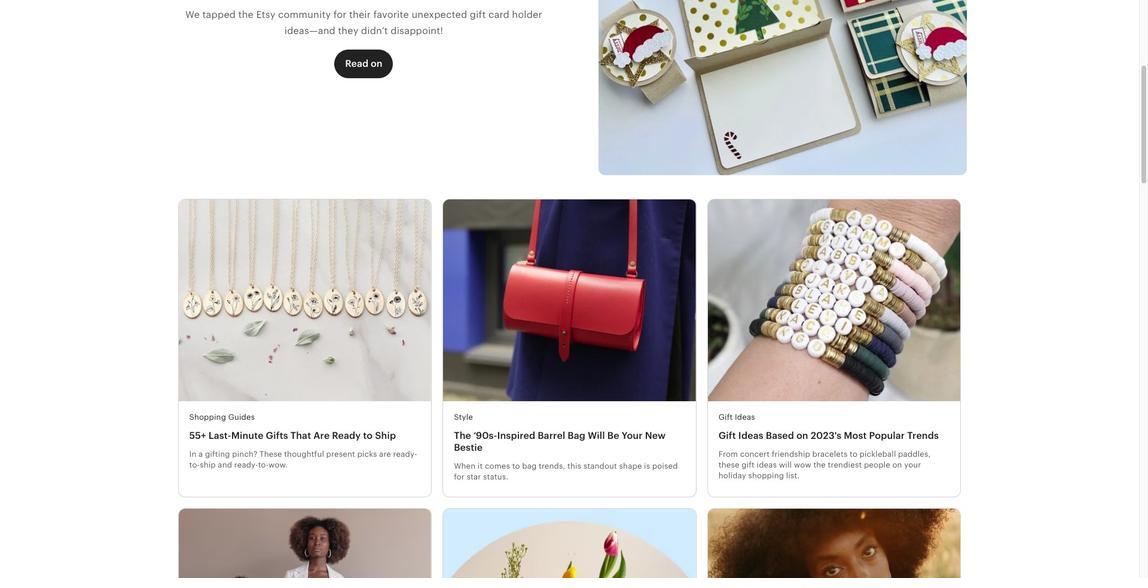 Task type: describe. For each thing, give the bounding box(es) containing it.
1 to- from the left
[[189, 461, 200, 470]]

style
[[454, 413, 473, 422]]

shopping
[[189, 413, 226, 422]]

are
[[379, 450, 391, 459]]

is
[[644, 462, 650, 471]]

a
[[199, 450, 203, 459]]

shopping guides
[[189, 413, 255, 422]]

gift for gift ideas
[[719, 413, 733, 422]]

read on link
[[335, 50, 393, 78]]

to inside when it comes to bag trends, this standout shape is poised for star status.
[[512, 462, 520, 471]]

holiday
[[719, 472, 746, 481]]

in
[[189, 450, 196, 459]]

it
[[478, 462, 483, 471]]

inspired
[[497, 431, 535, 442]]

gift ideas based on 2023's most popular trends
[[719, 431, 939, 442]]

gifting
[[205, 450, 230, 459]]

based
[[766, 431, 794, 442]]

trends,
[[539, 462, 565, 471]]

ideas—and
[[285, 25, 335, 36]]

star
[[467, 473, 481, 482]]

from
[[719, 450, 738, 459]]

55+ last-minute gifts that are ready to ship
[[189, 431, 396, 442]]

minute
[[231, 431, 264, 442]]

and
[[218, 461, 232, 470]]

list.
[[786, 472, 800, 481]]

gift ideas
[[719, 413, 755, 422]]

1 vertical spatial on
[[797, 431, 808, 442]]

bestie
[[454, 443, 483, 454]]

community
[[278, 9, 331, 20]]

new
[[645, 431, 666, 442]]

ready
[[332, 431, 361, 442]]

popular
[[869, 431, 905, 442]]

unexpected
[[412, 9, 467, 20]]

people
[[864, 461, 890, 470]]

these
[[719, 461, 740, 470]]

we tapped the etsy community for their favorite unexpected gift card holder ideas—and they didn't disappoint!
[[185, 9, 542, 36]]

ideas for gift ideas based on 2023's most popular trends
[[739, 431, 764, 442]]

0 vertical spatial ready-
[[393, 450, 417, 459]]

present
[[326, 450, 355, 459]]

in a gifting pinch? these thoughtful present picks are ready- to-ship and ready-to-wow.
[[189, 450, 417, 470]]

they
[[338, 25, 359, 36]]

will
[[779, 461, 792, 470]]

when
[[454, 462, 476, 471]]

gift inside the 'we tapped the etsy community for their favorite unexpected gift card holder ideas—and they didn't disappoint!'
[[470, 9, 486, 20]]

0 horizontal spatial on
[[371, 58, 383, 69]]

their
[[349, 9, 371, 20]]

didn't
[[361, 25, 388, 36]]

ideas
[[757, 461, 777, 470]]

ship
[[375, 431, 396, 442]]

bag
[[568, 431, 586, 442]]

pinch?
[[232, 450, 257, 459]]

are
[[313, 431, 330, 442]]

read on
[[345, 58, 383, 69]]

etsy
[[256, 9, 275, 20]]

poised
[[652, 462, 678, 471]]

wow
[[794, 461, 811, 470]]

the '90s-inspired barrel bag will be your new bestie
[[454, 431, 666, 454]]

trends
[[907, 431, 939, 442]]

55+
[[189, 431, 206, 442]]

gift for gift ideas based on 2023's most popular trends
[[719, 431, 736, 442]]

'90s-
[[474, 431, 497, 442]]

trendiest
[[828, 461, 862, 470]]



Task type: vqa. For each thing, say whether or not it's contained in the screenshot.


Task type: locate. For each thing, give the bounding box(es) containing it.
thoughtful
[[284, 450, 324, 459]]

concert
[[740, 450, 770, 459]]

status.
[[483, 473, 508, 482]]

the
[[238, 9, 254, 20], [814, 461, 826, 470]]

gift inside from concert friendship bracelets to pickleball paddles, these gift ideas will wow the trendiest people on your holiday shopping list.
[[742, 461, 755, 470]]

1 vertical spatial gift
[[742, 461, 755, 470]]

2 horizontal spatial on
[[893, 461, 902, 470]]

0 vertical spatial on
[[371, 58, 383, 69]]

the down bracelets
[[814, 461, 826, 470]]

read
[[345, 58, 369, 69]]

ship
[[200, 461, 216, 470]]

disappoint!
[[391, 25, 443, 36]]

on inside from concert friendship bracelets to pickleball paddles, these gift ideas will wow the trendiest people on your holiday shopping list.
[[893, 461, 902, 470]]

gift
[[470, 9, 486, 20], [742, 461, 755, 470]]

1 gift from the top
[[719, 413, 733, 422]]

1 horizontal spatial the
[[814, 461, 826, 470]]

gifts
[[266, 431, 288, 442]]

paddles,
[[898, 450, 931, 459]]

ideas
[[735, 413, 755, 422], [739, 431, 764, 442]]

on up friendship
[[797, 431, 808, 442]]

2023's
[[811, 431, 842, 442]]

0 horizontal spatial the
[[238, 9, 254, 20]]

1 vertical spatial to
[[850, 450, 858, 459]]

friendship
[[772, 450, 810, 459]]

gift left the card
[[470, 9, 486, 20]]

0 vertical spatial gift
[[470, 9, 486, 20]]

your
[[622, 431, 643, 442]]

bag
[[522, 462, 537, 471]]

0 horizontal spatial to-
[[189, 461, 200, 470]]

ready-
[[393, 450, 417, 459], [234, 461, 258, 470]]

0 vertical spatial ideas
[[735, 413, 755, 422]]

when it comes to bag trends, this standout shape is poised for star status.
[[454, 462, 678, 482]]

the left etsy
[[238, 9, 254, 20]]

will
[[588, 431, 605, 442]]

1 horizontal spatial for
[[454, 473, 465, 482]]

2 vertical spatial on
[[893, 461, 902, 470]]

shopping
[[748, 472, 784, 481]]

bracelets
[[813, 450, 848, 459]]

the
[[454, 431, 471, 442]]

picks
[[357, 450, 377, 459]]

shape
[[619, 462, 642, 471]]

0 horizontal spatial gift
[[470, 9, 486, 20]]

on left your at bottom right
[[893, 461, 902, 470]]

1 vertical spatial gift
[[719, 431, 736, 442]]

to left 'ship'
[[363, 431, 373, 442]]

the inside the 'we tapped the etsy community for their favorite unexpected gift card holder ideas—and they didn't disappoint!'
[[238, 9, 254, 20]]

for down when
[[454, 473, 465, 482]]

2 vertical spatial to
[[512, 462, 520, 471]]

2 horizontal spatial to
[[850, 450, 858, 459]]

standout
[[584, 462, 617, 471]]

most
[[844, 431, 867, 442]]

1 vertical spatial the
[[814, 461, 826, 470]]

on
[[371, 58, 383, 69], [797, 431, 808, 442], [893, 461, 902, 470]]

ready- down pinch?
[[234, 461, 258, 470]]

to-
[[189, 461, 200, 470], [258, 461, 269, 470]]

the inside from concert friendship bracelets to pickleball paddles, these gift ideas will wow the trendiest people on your holiday shopping list.
[[814, 461, 826, 470]]

gift
[[719, 413, 733, 422], [719, 431, 736, 442]]

to left bag
[[512, 462, 520, 471]]

1 horizontal spatial ready-
[[393, 450, 417, 459]]

favorite
[[374, 9, 409, 20]]

wow.
[[269, 461, 288, 470]]

0 vertical spatial the
[[238, 9, 254, 20]]

55+ last-minute gifts that are ready to ship link
[[189, 431, 421, 443]]

we tapped the etsy community for their favorite unexpected gift card holder ideas—and they didn't disappoint! link
[[185, 9, 542, 36]]

1 horizontal spatial to
[[512, 462, 520, 471]]

1 vertical spatial ideas
[[739, 431, 764, 442]]

1 horizontal spatial on
[[797, 431, 808, 442]]

1 vertical spatial for
[[454, 473, 465, 482]]

be
[[607, 431, 619, 442]]

that
[[291, 431, 311, 442]]

1 horizontal spatial to-
[[258, 461, 269, 470]]

to- down these on the left bottom
[[258, 461, 269, 470]]

on right read at the left of the page
[[371, 58, 383, 69]]

2 gift from the top
[[719, 431, 736, 442]]

from concert friendship bracelets to pickleball paddles, these gift ideas will wow the trendiest people on your holiday shopping list.
[[719, 450, 931, 481]]

0 horizontal spatial to
[[363, 431, 373, 442]]

0 vertical spatial for
[[334, 9, 347, 20]]

pickleball
[[860, 450, 896, 459]]

card
[[489, 9, 510, 20]]

0 vertical spatial gift
[[719, 413, 733, 422]]

to up trendiest
[[850, 450, 858, 459]]

for
[[334, 9, 347, 20], [454, 473, 465, 482]]

gift down concert at the right
[[742, 461, 755, 470]]

to inside from concert friendship bracelets to pickleball paddles, these gift ideas will wow the trendiest people on your holiday shopping list.
[[850, 450, 858, 459]]

your
[[904, 461, 921, 470]]

ready- right are
[[393, 450, 417, 459]]

ideas for gift ideas
[[735, 413, 755, 422]]

last-
[[209, 431, 231, 442]]

for inside when it comes to bag trends, this standout shape is poised for star status.
[[454, 473, 465, 482]]

to
[[363, 431, 373, 442], [850, 450, 858, 459], [512, 462, 520, 471]]

holder
[[512, 9, 542, 20]]

we
[[185, 9, 200, 20]]

tapped
[[202, 9, 236, 20]]

gift ideas based on 2023's most popular trends link
[[719, 431, 950, 443]]

guides
[[228, 413, 255, 422]]

0 vertical spatial to
[[363, 431, 373, 442]]

0 horizontal spatial for
[[334, 9, 347, 20]]

for inside the 'we tapped the etsy community for their favorite unexpected gift card holder ideas—and they didn't disappoint!'
[[334, 9, 347, 20]]

1 horizontal spatial gift
[[742, 461, 755, 470]]

1 vertical spatial ready-
[[234, 461, 258, 470]]

0 horizontal spatial ready-
[[234, 461, 258, 470]]

for up "they"
[[334, 9, 347, 20]]

barrel
[[538, 431, 565, 442]]

this
[[568, 462, 581, 471]]

the '90s-inspired barrel bag will be your new bestie link
[[454, 431, 685, 454]]

to- down in at the left of the page
[[189, 461, 200, 470]]

comes
[[485, 462, 510, 471]]

these
[[260, 450, 282, 459]]

2 to- from the left
[[258, 461, 269, 470]]



